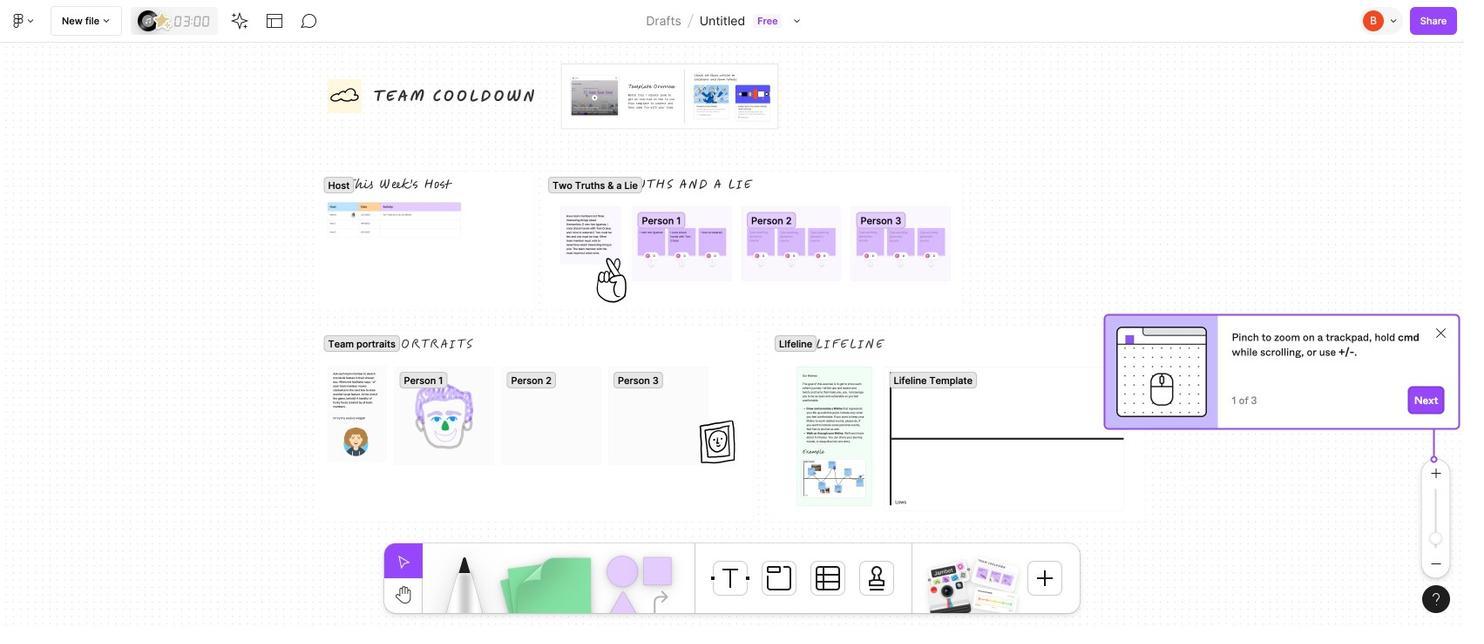 Task type: locate. For each thing, give the bounding box(es) containing it.
help image
[[1433, 594, 1440, 606]]

view comments image
[[301, 12, 318, 30]]

multiplayer tools image
[[1388, 0, 1402, 42]]

team cooldown image
[[971, 557, 1020, 594]]



Task type: vqa. For each thing, say whether or not it's contained in the screenshot.
Team charter image
no



Task type: describe. For each thing, give the bounding box(es) containing it.
main toolbar region
[[0, 0, 1465, 43]]

File name text field
[[699, 10, 746, 32]]



